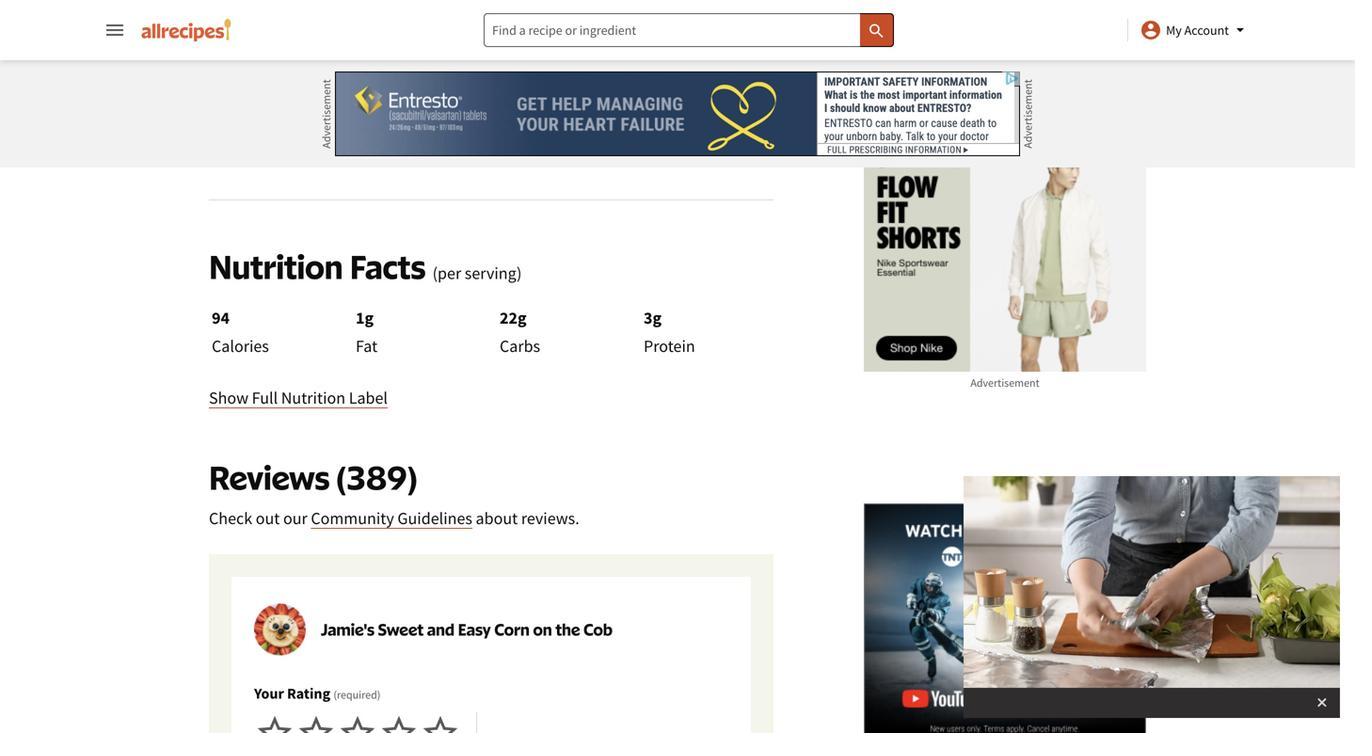 Task type: describe. For each thing, give the bounding box(es) containing it.
i made it
[[304, 123, 366, 140]]

about
[[476, 508, 518, 529]]

consumed
[[328, 40, 402, 61]]

3g protein
[[644, 307, 695, 357]]

1 horizontal spatial amount
[[528, 14, 583, 35]]

reviews
[[209, 457, 330, 497]]

community guidelines link
[[311, 508, 472, 529]]

recipe
[[364, 14, 408, 35]]

jamie's
[[321, 619, 374, 639]]

spoon image
[[370, 122, 389, 141]]

22g carbs
[[500, 307, 540, 357]]

1 vertical spatial of
[[268, 40, 282, 61]]

show
[[209, 387, 248, 408]]

home image
[[141, 19, 232, 41]]

label
[[349, 387, 388, 408]]

reviews (389)
[[209, 457, 417, 497]]

my account banner
[[0, 0, 1355, 733]]

guidelines
[[397, 508, 472, 529]]

includes
[[412, 14, 471, 35]]

my account button
[[1140, 19, 1252, 41]]

fat
[[356, 336, 378, 357]]

community
[[311, 508, 394, 529]]

on
[[533, 619, 552, 639]]

none search field inside my account banner
[[484, 13, 894, 47]]

i made it button
[[209, 109, 484, 154]]

nutrition data for this recipe includes the full amount of sugar. the actual amount of sugar consumed will vary.
[[209, 14, 724, 61]]

my
[[1166, 22, 1182, 39]]

the for cob
[[556, 619, 580, 639]]

menu image
[[104, 19, 126, 41]]

easy
[[458, 619, 491, 639]]

your rating (required)
[[254, 684, 381, 703]]

actual
[[680, 14, 724, 35]]

rating
[[287, 684, 330, 703]]

print image
[[648, 122, 667, 141]]

nutrition inside button
[[281, 387, 345, 408]]

sugar
[[286, 40, 325, 61]]

nutrition for facts
[[209, 246, 343, 287]]

(per
[[433, 263, 461, 284]]

and
[[427, 619, 455, 639]]

the for full
[[475, 14, 498, 35]]

nutrition facts (per serving)
[[209, 246, 522, 287]]

full
[[252, 387, 278, 408]]



Task type: locate. For each thing, give the bounding box(es) containing it.
amount
[[528, 14, 583, 35], [209, 40, 265, 61]]

check
[[209, 508, 252, 529]]

1g fat
[[356, 307, 378, 357]]

0 vertical spatial the
[[475, 14, 498, 35]]

caret_down image
[[1229, 19, 1252, 41]]

account
[[1184, 22, 1229, 39]]

serving)
[[465, 263, 522, 284]]

1 horizontal spatial the
[[556, 619, 580, 639]]

0 vertical spatial nutrition
[[209, 14, 273, 35]]

print button
[[499, 109, 774, 154]]

0 horizontal spatial of
[[268, 40, 282, 61]]

0 vertical spatial of
[[587, 14, 601, 35]]

your
[[254, 684, 284, 703]]

our
[[283, 508, 307, 529]]

nutrition up 94 calories
[[209, 246, 343, 287]]

jamie's sweet and easy corn on the cob
[[321, 619, 613, 639]]

94 calories
[[212, 307, 269, 357]]

show full nutrition label
[[209, 387, 388, 408]]

0 horizontal spatial amount
[[209, 40, 265, 61]]

carbs
[[500, 336, 540, 357]]

of left sugar
[[268, 40, 282, 61]]

will
[[406, 40, 431, 61]]

advertisement region
[[335, 72, 1020, 156], [864, 136, 1146, 372], [864, 503, 1146, 733]]

None search field
[[484, 13, 894, 47]]

0 vertical spatial amount
[[528, 14, 583, 35]]

nutrition inside nutrition data for this recipe includes the full amount of sugar. the actual amount of sugar consumed will vary.
[[209, 14, 273, 35]]

2 vertical spatial nutrition
[[281, 387, 345, 408]]

full
[[501, 14, 524, 35]]

(389)
[[336, 457, 417, 497]]

1 vertical spatial amount
[[209, 40, 265, 61]]

Find a recipe or ingredient text field
[[484, 13, 894, 47]]

search image
[[867, 21, 886, 40]]

made
[[312, 123, 349, 140]]

nutrition
[[209, 14, 273, 35], [209, 246, 343, 287], [281, 387, 345, 408]]

nutrition right full on the bottom of page
[[281, 387, 345, 408]]

22g
[[500, 307, 527, 328]]

the left full
[[475, 14, 498, 35]]

this
[[335, 14, 361, 35]]

the inside nutrition data for this recipe includes the full amount of sugar. the actual amount of sugar consumed will vary.
[[475, 14, 498, 35]]

reviews.
[[521, 508, 579, 529]]

94
[[212, 307, 230, 328]]

cob
[[584, 619, 613, 639]]

0 horizontal spatial the
[[475, 14, 498, 35]]

sugar.
[[604, 14, 647, 35]]

amount right full
[[528, 14, 583, 35]]

nutrition for data
[[209, 14, 273, 35]]

my account
[[1166, 22, 1229, 39]]

(required)
[[333, 687, 381, 702]]

amount left sugar
[[209, 40, 265, 61]]

1 horizontal spatial of
[[587, 14, 601, 35]]

1g
[[356, 307, 374, 328]]

of left sugar.
[[587, 14, 601, 35]]

the right the on
[[556, 619, 580, 639]]

vary.
[[434, 40, 468, 61]]

print
[[604, 123, 644, 140]]

the
[[475, 14, 498, 35], [556, 619, 580, 639]]

facts
[[350, 246, 426, 287]]

of
[[587, 14, 601, 35], [268, 40, 282, 61]]

i
[[304, 123, 309, 140]]

corn
[[494, 619, 530, 639]]

sweet
[[378, 619, 424, 639]]

3g
[[644, 307, 662, 328]]

it
[[353, 123, 366, 140]]

show full nutrition label button
[[209, 385, 388, 411]]

out
[[256, 508, 280, 529]]

data
[[277, 14, 308, 35]]

1 vertical spatial nutrition
[[209, 246, 343, 287]]

calories
[[212, 336, 269, 357]]

account image
[[1140, 19, 1162, 41]]

protein
[[644, 336, 695, 357]]

the
[[650, 14, 677, 35]]

check out our community guidelines about reviews.
[[209, 508, 579, 529]]

1 vertical spatial the
[[556, 619, 580, 639]]

for
[[312, 14, 331, 35]]

nutrition left data
[[209, 14, 273, 35]]



Task type: vqa. For each thing, say whether or not it's contained in the screenshot.


